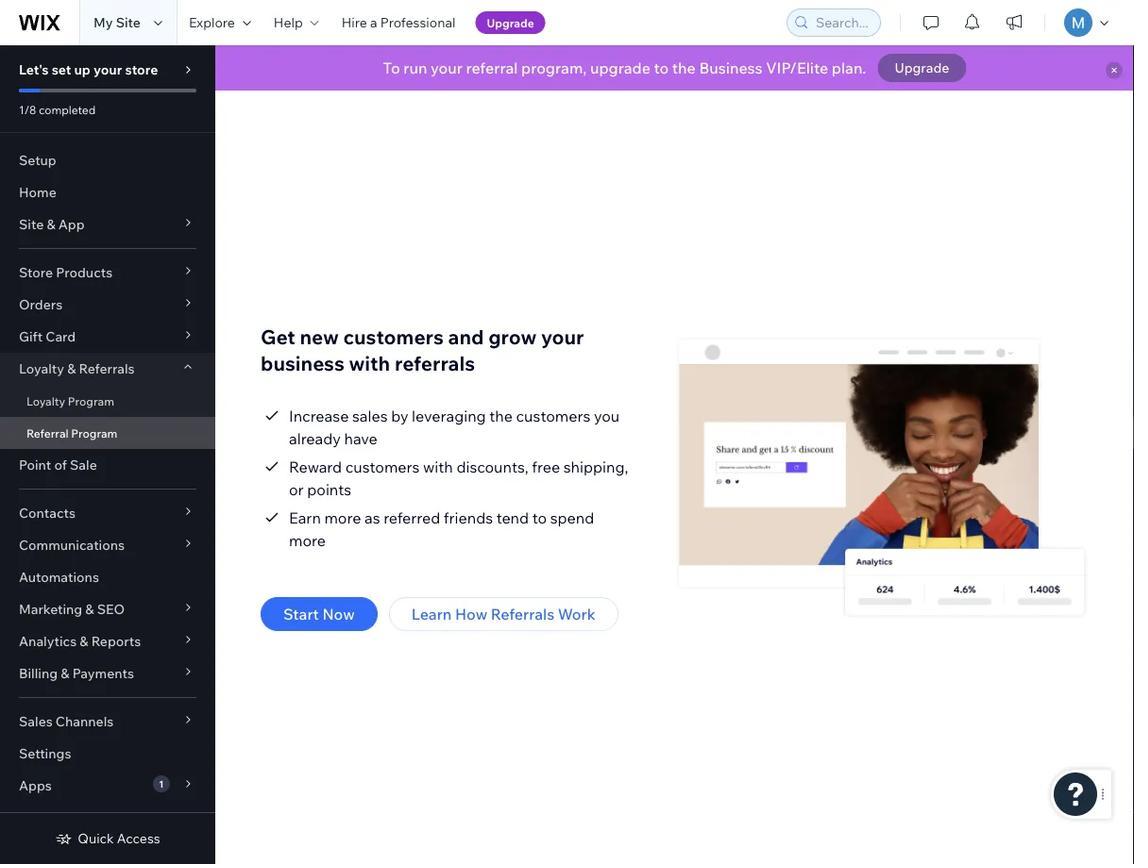 Task type: describe. For each thing, give the bounding box(es) containing it.
earn
[[289, 509, 321, 528]]

quick access button
[[55, 831, 160, 848]]

explore
[[189, 14, 235, 31]]

and
[[448, 324, 484, 349]]

apps
[[19, 778, 52, 795]]

work
[[558, 605, 596, 624]]

gift card button
[[0, 321, 215, 353]]

referral program
[[26, 426, 117, 440]]

store
[[19, 264, 53, 281]]

point of sale link
[[0, 449, 215, 482]]

0 vertical spatial more
[[324, 509, 361, 528]]

point of sale
[[19, 457, 97, 474]]

your inside alert
[[431, 59, 463, 77]]

sales channels button
[[0, 706, 215, 738]]

referrals for &
[[79, 361, 135, 377]]

let's set up your store
[[19, 61, 158, 78]]

home link
[[0, 177, 215, 209]]

setup
[[19, 152, 56, 169]]

help
[[274, 14, 303, 31]]

1
[[159, 779, 164, 790]]

Search... field
[[810, 9, 874, 36]]

plan.
[[832, 59, 866, 77]]

referral
[[26, 426, 69, 440]]

site & app button
[[0, 209, 215, 241]]

site & app
[[19, 216, 85, 233]]

setup link
[[0, 144, 215, 177]]

point
[[19, 457, 51, 474]]

to run your referral program, upgrade to the business vip/elite plan.
[[383, 59, 866, 77]]

& for loyalty
[[67, 361, 76, 377]]

points
[[307, 481, 351, 500]]

settings link
[[0, 738, 215, 770]]

sales
[[19, 714, 53, 730]]

have
[[344, 430, 378, 449]]

loyalty program link
[[0, 385, 215, 417]]

seo
[[97, 601, 125, 618]]

upgrade for upgrade button inside the alert
[[895, 59, 949, 76]]

automations
[[19, 569, 99, 586]]

gift
[[19, 329, 43, 345]]

to
[[383, 59, 400, 77]]

to inside increase sales by leveraging the customers you already have reward customers with discounts, free shipping, or points earn more as referred friends tend to spend more
[[532, 509, 547, 528]]

learn how referrals work
[[411, 605, 596, 624]]

already
[[289, 430, 341, 449]]

let's
[[19, 61, 49, 78]]

& for analytics
[[80, 634, 88, 650]]

with inside get new customers and grow your business with referrals
[[349, 351, 390, 376]]

learn how referrals work link
[[389, 598, 618, 632]]

communications
[[19, 537, 125, 554]]

upgrade for upgrade button to the left
[[487, 16, 534, 30]]

set
[[52, 61, 71, 78]]

referred
[[383, 509, 440, 528]]

referrals
[[395, 351, 475, 376]]

communications button
[[0, 530, 215, 562]]

0 horizontal spatial upgrade button
[[475, 11, 546, 34]]

app
[[58, 216, 85, 233]]

billing & payments
[[19, 666, 134, 682]]

tend
[[496, 509, 529, 528]]

1/8 completed
[[19, 102, 96, 117]]

upgrade
[[590, 59, 651, 77]]

your inside get new customers and grow your business with referrals
[[541, 324, 584, 349]]

the inside increase sales by leveraging the customers you already have reward customers with discounts, free shipping, or points earn more as referred friends tend to spend more
[[489, 407, 513, 426]]

marketing & seo button
[[0, 594, 215, 626]]

professional
[[380, 14, 456, 31]]

a
[[370, 14, 377, 31]]

my site
[[93, 14, 141, 31]]

sidebar element
[[0, 45, 215, 865]]

2 vertical spatial customers
[[345, 458, 420, 477]]

free
[[532, 458, 560, 477]]

increase
[[289, 407, 349, 426]]

products
[[56, 264, 113, 281]]

customers inside get new customers and grow your business with referrals
[[343, 324, 444, 349]]

shipping,
[[563, 458, 628, 477]]

you
[[594, 407, 620, 426]]

& for marketing
[[85, 601, 94, 618]]

hire a professional link
[[330, 0, 467, 45]]

your inside sidebar element
[[93, 61, 122, 78]]

orders button
[[0, 289, 215, 321]]

contacts
[[19, 505, 76, 522]]

program for referral program
[[71, 426, 117, 440]]

the inside alert
[[672, 59, 696, 77]]

payments
[[72, 666, 134, 682]]



Task type: locate. For each thing, give the bounding box(es) containing it.
with
[[349, 351, 390, 376], [423, 458, 453, 477]]

to right tend
[[532, 509, 547, 528]]

& up loyalty program
[[67, 361, 76, 377]]

to inside to run your referral program, upgrade to the business vip/elite plan. alert
[[654, 59, 669, 77]]

0 vertical spatial program
[[68, 394, 114, 408]]

upgrade right plan.
[[895, 59, 949, 76]]

upgrade up referral
[[487, 16, 534, 30]]

0 horizontal spatial upgrade
[[487, 16, 534, 30]]

1 horizontal spatial upgrade button
[[878, 54, 966, 82]]

friends
[[444, 509, 493, 528]]

program down loyalty & referrals
[[68, 394, 114, 408]]

analytics & reports
[[19, 634, 141, 650]]

0 vertical spatial with
[[349, 351, 390, 376]]

& right billing
[[61, 666, 69, 682]]

my
[[93, 14, 113, 31]]

loyalty
[[19, 361, 64, 377], [26, 394, 65, 408]]

upgrade button inside alert
[[878, 54, 966, 82]]

channels
[[56, 714, 114, 730]]

spend
[[550, 509, 594, 528]]

analytics
[[19, 634, 77, 650]]

1 horizontal spatial site
[[116, 14, 141, 31]]

site right my
[[116, 14, 141, 31]]

now
[[322, 605, 355, 624]]

settings
[[19, 746, 71, 762]]

loyalty program
[[26, 394, 114, 408]]

with inside increase sales by leveraging the customers you already have reward customers with discounts, free shipping, or points earn more as referred friends tend to spend more
[[423, 458, 453, 477]]

1 horizontal spatial to
[[654, 59, 669, 77]]

loyalty down gift card
[[19, 361, 64, 377]]

0 horizontal spatial with
[[349, 351, 390, 376]]

start now button
[[261, 598, 377, 632]]

business
[[699, 59, 763, 77]]

2 horizontal spatial your
[[541, 324, 584, 349]]

program inside 'link'
[[68, 394, 114, 408]]

leveraging
[[412, 407, 486, 426]]

your
[[431, 59, 463, 77], [93, 61, 122, 78], [541, 324, 584, 349]]

upgrade button right plan.
[[878, 54, 966, 82]]

analytics & reports button
[[0, 626, 215, 658]]

get
[[261, 324, 295, 349]]

1 horizontal spatial your
[[431, 59, 463, 77]]

reward
[[289, 458, 342, 477]]

0 horizontal spatial the
[[489, 407, 513, 426]]

program for loyalty program
[[68, 394, 114, 408]]

loyalty & referrals
[[19, 361, 135, 377]]

to run your referral program, upgrade to the business vip/elite plan. alert
[[215, 45, 1134, 91]]

home
[[19, 184, 56, 201]]

sales
[[352, 407, 388, 426]]

0 vertical spatial upgrade button
[[475, 11, 546, 34]]

as
[[364, 509, 380, 528]]

with down leveraging
[[423, 458, 453, 477]]

loyalty for loyalty & referrals
[[19, 361, 64, 377]]

program,
[[521, 59, 587, 77]]

0 horizontal spatial referrals
[[79, 361, 135, 377]]

0 vertical spatial customers
[[343, 324, 444, 349]]

1 vertical spatial upgrade
[[895, 59, 949, 76]]

quick
[[78, 831, 114, 847]]

vip/elite
[[766, 59, 828, 77]]

customers down "have"
[[345, 458, 420, 477]]

quick access
[[78, 831, 160, 847]]

customers up free
[[516, 407, 590, 426]]

referrals for how
[[491, 605, 555, 624]]

store products button
[[0, 257, 215, 289]]

your right the grow
[[541, 324, 584, 349]]

marketing
[[19, 601, 82, 618]]

loyalty up 'referral'
[[26, 394, 65, 408]]

1 vertical spatial loyalty
[[26, 394, 65, 408]]

1 vertical spatial more
[[289, 532, 326, 550]]

run
[[403, 59, 427, 77]]

completed
[[39, 102, 96, 117]]

card
[[46, 329, 76, 345]]

start
[[283, 605, 319, 624]]

& left app
[[47, 216, 55, 233]]

increase sales by leveraging the customers you already have reward customers with discounts, free shipping, or points earn more as referred friends tend to spend more
[[289, 407, 628, 550]]

0 vertical spatial referrals
[[79, 361, 135, 377]]

1 vertical spatial program
[[71, 426, 117, 440]]

& inside dropdown button
[[67, 361, 76, 377]]

site
[[116, 14, 141, 31], [19, 216, 44, 233]]

your right up
[[93, 61, 122, 78]]

upgrade inside alert
[[895, 59, 949, 76]]

0 horizontal spatial your
[[93, 61, 122, 78]]

1 vertical spatial to
[[532, 509, 547, 528]]

loyalty inside loyalty program 'link'
[[26, 394, 65, 408]]

1 vertical spatial site
[[19, 216, 44, 233]]

with up sales
[[349, 351, 390, 376]]

billing & payments button
[[0, 658, 215, 690]]

more down the 'earn'
[[289, 532, 326, 550]]

learn
[[411, 605, 452, 624]]

the
[[672, 59, 696, 77], [489, 407, 513, 426]]

how
[[455, 605, 487, 624]]

loyalty & referrals button
[[0, 353, 215, 385]]

0 vertical spatial the
[[672, 59, 696, 77]]

sale
[[70, 457, 97, 474]]

1 horizontal spatial with
[[423, 458, 453, 477]]

upgrade button
[[475, 11, 546, 34], [878, 54, 966, 82]]

1 vertical spatial referrals
[[491, 605, 555, 624]]

new
[[300, 324, 339, 349]]

& for site
[[47, 216, 55, 233]]

your right the run at left
[[431, 59, 463, 77]]

loyalty inside the loyalty & referrals dropdown button
[[19, 361, 64, 377]]

0 vertical spatial to
[[654, 59, 669, 77]]

loyalty for loyalty program
[[26, 394, 65, 408]]

1 vertical spatial customers
[[516, 407, 590, 426]]

upgrade button up referral
[[475, 11, 546, 34]]

referral
[[466, 59, 518, 77]]

0 vertical spatial upgrade
[[487, 16, 534, 30]]

more left the as
[[324, 509, 361, 528]]

of
[[54, 457, 67, 474]]

the left business
[[672, 59, 696, 77]]

gift card
[[19, 329, 76, 345]]

to right upgrade
[[654, 59, 669, 77]]

by
[[391, 407, 408, 426]]

1/8
[[19, 102, 36, 117]]

referrals inside dropdown button
[[79, 361, 135, 377]]

referrals
[[79, 361, 135, 377], [491, 605, 555, 624]]

program
[[68, 394, 114, 408], [71, 426, 117, 440]]

store
[[125, 61, 158, 78]]

referrals right how
[[491, 605, 555, 624]]

site down home
[[19, 216, 44, 233]]

1 vertical spatial the
[[489, 407, 513, 426]]

sales channels
[[19, 714, 114, 730]]

& for billing
[[61, 666, 69, 682]]

customers up referrals
[[343, 324, 444, 349]]

0 horizontal spatial to
[[532, 509, 547, 528]]

help button
[[262, 0, 330, 45]]

referrals down gift card popup button
[[79, 361, 135, 377]]

1 horizontal spatial upgrade
[[895, 59, 949, 76]]

& left reports
[[80, 634, 88, 650]]

or
[[289, 481, 304, 500]]

1 horizontal spatial the
[[672, 59, 696, 77]]

1 vertical spatial upgrade button
[[878, 54, 966, 82]]

0 horizontal spatial site
[[19, 216, 44, 233]]

marketing & seo
[[19, 601, 125, 618]]

hire
[[342, 14, 367, 31]]

up
[[74, 61, 90, 78]]

discounts,
[[456, 458, 529, 477]]

1 horizontal spatial referrals
[[491, 605, 555, 624]]

billing
[[19, 666, 58, 682]]

upgrade
[[487, 16, 534, 30], [895, 59, 949, 76]]

hire a professional
[[342, 14, 456, 31]]

& left seo
[[85, 601, 94, 618]]

access
[[117, 831, 160, 847]]

site inside popup button
[[19, 216, 44, 233]]

business
[[261, 351, 344, 376]]

customers
[[343, 324, 444, 349], [516, 407, 590, 426], [345, 458, 420, 477]]

1 vertical spatial with
[[423, 458, 453, 477]]

0 vertical spatial site
[[116, 14, 141, 31]]

0 vertical spatial loyalty
[[19, 361, 64, 377]]

automations link
[[0, 562, 215, 594]]

referral program link
[[0, 417, 215, 449]]

store products
[[19, 264, 113, 281]]

the up discounts,
[[489, 407, 513, 426]]

program up 'sale' at the left
[[71, 426, 117, 440]]

orders
[[19, 296, 63, 313]]



Task type: vqa. For each thing, say whether or not it's contained in the screenshot.
"seo" inside edit seo settings button
no



